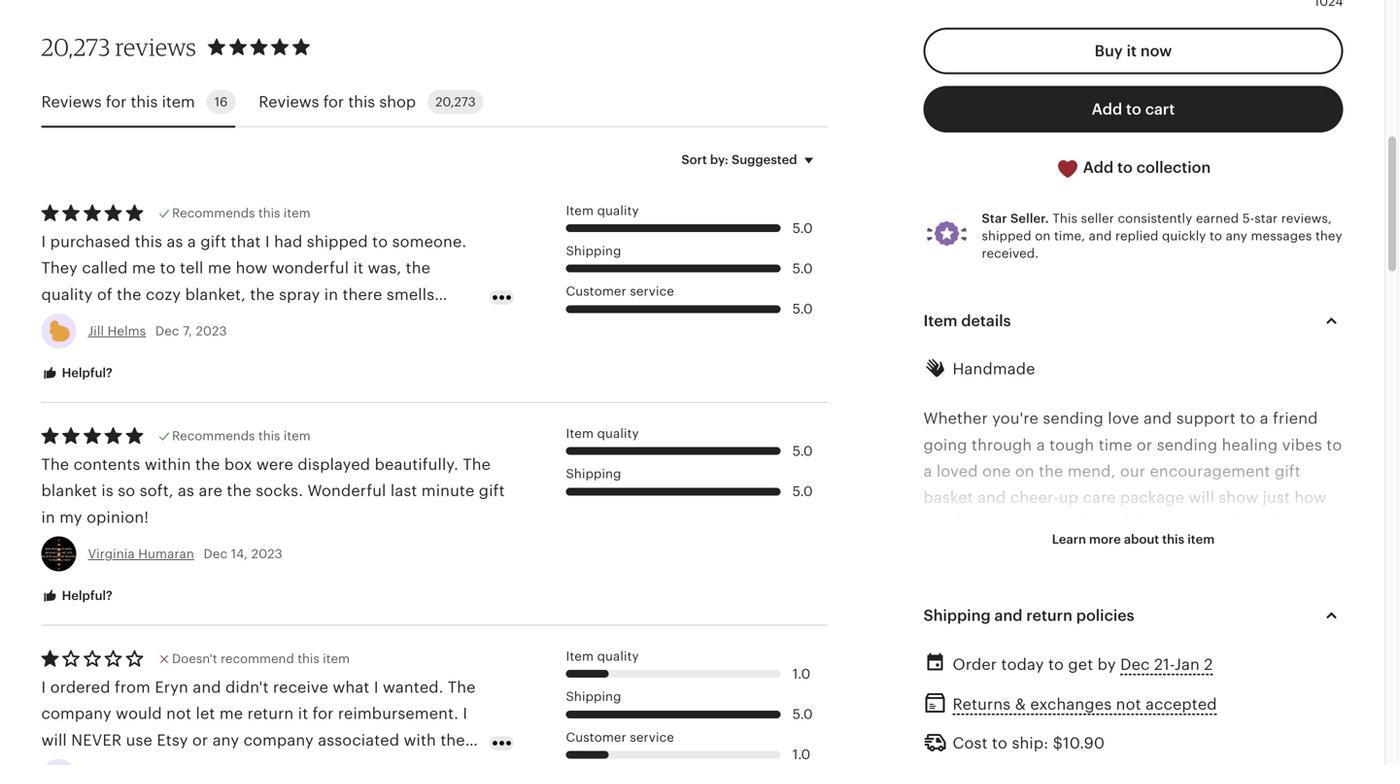 Task type: locate. For each thing, give the bounding box(es) containing it.
and up today
[[995, 607, 1023, 625]]

1 item quality from the top
[[566, 204, 639, 218]]

1 vertical spatial gift
[[1275, 463, 1301, 481]]

sort by: suggested
[[682, 153, 798, 167]]

shipped
[[982, 229, 1032, 243], [307, 233, 368, 251]]

ordered
[[50, 679, 110, 697]]

my down blanket
[[60, 509, 82, 527]]

love
[[1108, 410, 1140, 428]]

1 horizontal spatial or
[[1137, 437, 1153, 454]]

0 horizontal spatial are
[[199, 483, 223, 500]]

2 horizontal spatial gift
[[1275, 463, 1301, 481]]

0 horizontal spatial sending
[[1043, 410, 1104, 428]]

1 vertical spatial as
[[361, 312, 377, 330]]

3 5.0 from the top
[[793, 301, 813, 317]]

1 reviews from the left
[[41, 93, 102, 111]]

i left ordered
[[41, 679, 46, 697]]

2023 for virginia humaran dec 14, 2023
[[251, 547, 283, 562]]

1 vertical spatial you
[[952, 595, 980, 613]]

0 vertical spatial add
[[1092, 101, 1123, 118]]

eryn
[[155, 679, 189, 697]]

1 horizontal spatial reviews
[[259, 93, 319, 111]]

add up 'seller'
[[1083, 159, 1114, 176]]

dec left 14,
[[204, 547, 228, 562]]

2 reviews from the left
[[259, 93, 319, 111]]

and up ​♥
[[993, 701, 1021, 719]]

1 vertical spatial 20,273
[[436, 95, 476, 109]]

2 helpful? from the top
[[59, 589, 113, 604]]

use
[[126, 732, 153, 750]]

0 horizontal spatial not
[[166, 706, 192, 723]]

1 vertical spatial company
[[244, 732, 314, 750]]

and down please
[[1247, 622, 1275, 639]]

order today to get by dec 21-jan 2
[[953, 656, 1214, 674]]

0 horizontal spatial 20,273
[[41, 33, 110, 61]]

desired
[[1119, 622, 1176, 639]]

2 5.0 from the top
[[793, 261, 813, 276]]

0 horizontal spatial will
[[41, 732, 67, 750]]

0 vertical spatial up
[[1059, 490, 1079, 507]]

1 vertical spatial service
[[630, 731, 675, 745]]

2023 for jill helms dec 7, 2023
[[196, 324, 227, 339]]

0 vertical spatial company
[[41, 706, 112, 723]]

1 recommends this item from the top
[[172, 206, 311, 221]]

was
[[41, 339, 70, 356]]

1 horizontal spatial shipped
[[982, 229, 1032, 243]]

0 horizontal spatial return
[[247, 706, 294, 723]]

1 recommends from the top
[[172, 206, 255, 221]]

2 vertical spatial dec
[[1121, 656, 1150, 674]]

1 vertical spatial customer
[[566, 731, 627, 745]]

0 vertical spatial more
[[1090, 533, 1121, 547]]

spray
[[279, 286, 320, 304]]

not up etsy
[[166, 706, 192, 723]]

0 vertical spatial of
[[97, 286, 113, 304]]

as up tell
[[167, 233, 183, 251]]

this left shop
[[348, 93, 375, 111]]

of
[[97, 286, 113, 304], [1041, 542, 1056, 560]]

reviews
[[115, 33, 196, 61]]

0 vertical spatial 1.0
[[793, 667, 811, 682]]

0 horizontal spatial on
[[1016, 463, 1035, 481]]

20,273 up reviews for this item
[[41, 33, 110, 61]]

my down never
[[67, 759, 90, 766]]

me down didn't
[[220, 706, 243, 723]]

1 customer service from the top
[[566, 285, 675, 299]]

0 vertical spatial recommends this item
[[172, 206, 311, 221]]

this right about
[[1163, 533, 1185, 547]]

1 1.0 from the top
[[793, 667, 811, 682]]

gift right minute
[[479, 483, 505, 500]]

now
[[1141, 42, 1173, 60]]

customer service for i ordered from eryn and didn't receive what i wanted.  the company would not let me return it for reimbursement.  i will never use etsy or any company associated with them for my business.
[[566, 731, 675, 745]]

well.
[[1243, 542, 1278, 560]]

this inside '♥ if you are purchasing more than 5 boxes, please place one order with the desired quantity and download and fill up this excel sheet (http://bit.ly/eryns-multiple-boxes) with each recipient address, and email it to erynshomeandgifts [!at] gmail.com ​♥'
[[1083, 648, 1110, 666]]

5.0
[[793, 221, 813, 236], [793, 261, 813, 276], [793, 301, 813, 317], [793, 444, 813, 459], [793, 484, 813, 500], [793, 707, 813, 723]]

pleased
[[154, 312, 213, 330]]

1 horizontal spatial how
[[1295, 490, 1327, 507]]

1 vertical spatial or
[[192, 732, 208, 750]]

helpful? for jill helms
[[59, 366, 113, 381]]

with inside i ordered from eryn and didn't receive what i wanted.  the company would not let me return it for reimbursement.  i will never use etsy or any company associated with them for my business.
[[404, 732, 436, 750]]

gift left that
[[201, 233, 227, 251]]

to right cost
[[992, 735, 1008, 753]]

0 horizontal spatial or
[[192, 732, 208, 750]]

gmail.com
[[924, 727, 1004, 745]]

it right email
[[1071, 701, 1081, 719]]

0 vertical spatial customer
[[566, 285, 627, 299]]

0 vertical spatial how
[[236, 260, 268, 277]]

for down receive
[[313, 706, 334, 723]]

helpful? button down virginia
[[27, 579, 127, 615]]

1 helpful? button from the top
[[27, 356, 127, 392]]

3 item quality from the top
[[566, 650, 639, 664]]

0 vertical spatial any
[[1226, 229, 1248, 243]]

reviews down 20,273 reviews
[[41, 93, 102, 111]]

me inside i ordered from eryn and didn't receive what i wanted.  the company would not let me return it for reimbursement.  i will never use etsy or any company associated with them for my business.
[[220, 706, 243, 723]]

a up tell
[[188, 233, 196, 251]]

​♥
[[1008, 727, 1017, 745]]

2 vertical spatial gift
[[479, 483, 505, 500]]

are inside '♥ if you are purchasing more than 5 boxes, please place one order with the desired quantity and download and fill up this excel sheet (http://bit.ly/eryns-multiple-boxes) with each recipient address, and email it to erynshomeandgifts [!at] gmail.com ​♥'
[[984, 595, 1008, 613]]

let down show
[[1206, 516, 1226, 534]]

learn
[[1052, 533, 1087, 547]]

you right if at the right
[[952, 595, 980, 613]]

0 vertical spatial or
[[1137, 437, 1153, 454]]

mend,
[[1068, 463, 1116, 481]]

0 horizontal spatial in
[[41, 509, 55, 527]]

or up our at right
[[1137, 437, 1153, 454]]

how up know
[[1295, 490, 1327, 507]]

to inside this seller consistently earned 5-star reviews, shipped on time, and replied quickly to any messages they received.
[[1210, 229, 1223, 243]]

1 horizontal spatial return
[[1027, 607, 1073, 625]]

me
[[132, 260, 156, 277], [208, 260, 232, 277], [220, 706, 243, 723]]

2 vertical spatial my
[[67, 759, 90, 766]]

add to collection
[[1080, 159, 1211, 176]]

2023 right 14,
[[251, 547, 283, 562]]

are right soft,
[[199, 483, 223, 500]]

to left get
[[1049, 656, 1064, 674]]

up
[[1059, 490, 1079, 507], [1059, 648, 1078, 666]]

gift inside i purchased this as a gift that i had shipped to someone. they called me to tell me how wonderful it was, the quality of the cozy blanket, the spray in there smells fabulous! very pleased with this purchase as my receiver was thrilled!
[[201, 233, 227, 251]]

1 horizontal spatial not
[[1117, 696, 1142, 714]]

0 vertical spatial in
[[324, 286, 338, 304]]

with down purchasing on the bottom
[[1053, 622, 1086, 639]]

contents
[[73, 456, 140, 474]]

someone.
[[392, 233, 467, 251]]

and down doesn't
[[193, 679, 221, 697]]

how down that
[[236, 260, 268, 277]]

2 up from the top
[[1059, 648, 1078, 666]]

one
[[983, 463, 1011, 481]]

for down 20,273 reviews
[[106, 93, 127, 111]]

dec for 14,
[[204, 547, 228, 562]]

if
[[938, 595, 948, 613]]

you're down the much
[[924, 542, 970, 560]]

0 vertical spatial let
[[1206, 516, 1226, 534]]

reviews for this item
[[41, 93, 195, 111]]

i ordered from eryn and didn't receive what i wanted.  the company would not let me return it for reimbursement.  i will never use etsy or any company associated with them for my business.
[[41, 679, 480, 766]]

1 vertical spatial sending
[[1157, 437, 1218, 454]]

1 vertical spatial up
[[1059, 648, 1078, 666]]

order
[[953, 656, 997, 674]]

shipped up wonderful
[[307, 233, 368, 251]]

1 vertical spatial customer service
[[566, 731, 675, 745]]

returns
[[953, 696, 1011, 714]]

1 up from the top
[[1059, 490, 1079, 507]]

1 horizontal spatial 2023
[[251, 547, 283, 562]]

return inside i ordered from eryn and didn't receive what i wanted.  the company would not let me return it for reimbursement.  i will never use etsy or any company associated with them for my business.
[[247, 706, 294, 723]]

sending up tough
[[1043, 410, 1104, 428]]

box
[[224, 456, 252, 474]]

dec for 7,
[[155, 324, 179, 339]]

0 vertical spatial you
[[971, 516, 999, 534]]

2 helpful? button from the top
[[27, 579, 127, 615]]

0 vertical spatial service
[[630, 285, 675, 299]]

0 vertical spatial are
[[199, 483, 223, 500]]

dec
[[155, 324, 179, 339], [204, 547, 228, 562], [1121, 656, 1150, 674]]

the up blanket
[[41, 456, 69, 474]]

will inside i ordered from eryn and didn't receive what i wanted.  the company would not let me return it for reimbursement.  i will never use etsy or any company associated with them for my business.
[[41, 732, 67, 750]]

a right it's
[[1071, 516, 1080, 534]]

i right what
[[374, 679, 379, 697]]

the
[[406, 260, 431, 277], [117, 286, 141, 304], [250, 286, 275, 304], [195, 456, 220, 474], [1039, 463, 1064, 481], [227, 483, 252, 500], [1090, 622, 1115, 639]]

helpful? button for virginia humaran dec 14, 2023
[[27, 579, 127, 615]]

item left 16
[[162, 93, 195, 111]]

will down encouragement
[[1189, 490, 1215, 507]]

and inside i ordered from eryn and didn't receive what i wanted.  the company would not let me return it for reimbursement.  i will never use etsy or any company associated with them for my business.
[[193, 679, 221, 697]]

customer for i ordered from eryn and didn't receive what i wanted.  the company would not let me return it for reimbursement.  i will never use etsy or any company associated with them for my business.
[[566, 731, 627, 745]]

5
[[1183, 595, 1193, 613]]

add inside add to cart button
[[1092, 101, 1123, 118]]

item right way at the bottom right
[[1188, 533, 1215, 547]]

20,273 right shop
[[436, 95, 476, 109]]

1 horizontal spatial dec
[[204, 547, 228, 562]]

on up cheer-
[[1016, 463, 1035, 481]]

0 horizontal spatial 2023
[[196, 324, 227, 339]]

let down doesn't
[[196, 706, 215, 723]]

0 horizontal spatial any
[[213, 732, 239, 750]]

20,273 for 20,273 reviews
[[41, 33, 110, 61]]

will left never
[[41, 732, 67, 750]]

dec 21-jan 2 button
[[1121, 651, 1214, 679]]

the up minute
[[463, 456, 491, 474]]

0 vertical spatial recommends
[[172, 206, 255, 221]]

1 vertical spatial on
[[1016, 463, 1035, 481]]

in
[[324, 286, 338, 304], [41, 509, 55, 527]]

tab list
[[41, 78, 829, 128]]

service for i ordered from eryn and didn't receive what i wanted.  the company would not let me return it for reimbursement.  i will never use etsy or any company associated with them for my business.
[[630, 731, 675, 745]]

the up by
[[1090, 622, 1115, 639]]

1 vertical spatial will
[[41, 732, 67, 750]]

gift up 'just'
[[1275, 463, 1301, 481]]

2 1.0 from the top
[[793, 748, 811, 763]]

2023 right 7,
[[196, 324, 227, 339]]

my inside i ordered from eryn and didn't receive what i wanted.  the company would not let me return it for reimbursement.  i will never use etsy or any company associated with them for my business.
[[67, 759, 90, 766]]

it left was,
[[353, 260, 364, 277]]

i purchased this as a gift that i had shipped to someone. they called me to tell me how wonderful it was, the quality of the cozy blanket, the spray in there smells fabulous! very pleased with this purchase as my receiver was thrilled!
[[41, 233, 470, 356]]

smells
[[387, 286, 435, 304]]

1.0
[[793, 667, 811, 682], [793, 748, 811, 763]]

return up fill
[[1027, 607, 1073, 625]]

0 vertical spatial return
[[1027, 607, 1073, 625]]

0 horizontal spatial reviews
[[41, 93, 102, 111]]

1 helpful? from the top
[[59, 366, 113, 381]]

1 vertical spatial return
[[247, 706, 294, 723]]

0 vertical spatial on
[[1035, 229, 1051, 243]]

helpful? down virginia
[[59, 589, 113, 604]]

in inside the contents within the box were displayed beautifully. the blanket is so soft, as are the socks. wonderful last minute gift in my opinion!
[[41, 509, 55, 527]]

1 vertical spatial recommends this item
[[172, 429, 311, 444]]

1 horizontal spatial on
[[1035, 229, 1051, 243]]

1 vertical spatial helpful? button
[[27, 579, 127, 615]]

reviews right 16
[[259, 93, 319, 111]]

more up desired
[[1102, 595, 1141, 613]]

the right wanted.
[[448, 679, 476, 697]]

item inside dropdown button
[[1188, 533, 1215, 547]]

1 vertical spatial 1.0
[[793, 748, 811, 763]]

2 customer from the top
[[566, 731, 627, 745]]

0 vertical spatial gift
[[201, 233, 227, 251]]

jill
[[88, 324, 104, 339]]

1.0 for customer service
[[793, 748, 811, 763]]

20,273 inside tab list
[[436, 95, 476, 109]]

wonderful
[[272, 260, 349, 277]]

customer for i purchased this as a gift that i had shipped to someone. they called me to tell me how wonderful it was, the quality of the cozy blanket, the spray in there smells fabulous! very pleased with this purchase as my receiver was thrilled!
[[566, 285, 627, 299]]

virginia humaran link
[[88, 547, 194, 562]]

are up one
[[984, 595, 1008, 613]]

minute
[[422, 483, 475, 500]]

1 vertical spatial helpful?
[[59, 589, 113, 604]]

buy
[[1095, 42, 1123, 60]]

0 horizontal spatial shipped
[[307, 233, 368, 251]]

on inside this seller consistently earned 5-star reviews, shipped on time, and replied quickly to any messages they received.
[[1035, 229, 1051, 243]]

gift inside the contents within the box were displayed beautifully. the blanket is so soft, as are the socks. wonderful last minute gift in my opinion!
[[479, 483, 505, 500]]

to inside '♥ if you are purchasing more than 5 boxes, please place one order with the desired quantity and download and fill up this excel sheet (http://bit.ly/eryns-multiple-boxes) with each recipient address, and email it to erynshomeandgifts [!at] gmail.com ​♥'
[[1085, 701, 1101, 719]]

with down blanket,
[[217, 312, 250, 330]]

it inside button
[[1127, 42, 1137, 60]]

1 vertical spatial my
[[60, 509, 82, 527]]

as right soft,
[[178, 483, 194, 500]]

0 vertical spatial item quality
[[566, 204, 639, 218]]

0 horizontal spatial dec
[[155, 324, 179, 339]]

1 vertical spatial recommends
[[172, 429, 255, 444]]

this
[[1053, 211, 1078, 226]]

1 horizontal spatial 20,273
[[436, 95, 476, 109]]

it
[[1127, 42, 1137, 60], [353, 260, 364, 277], [1071, 701, 1081, 719], [298, 706, 308, 723]]

them
[[1230, 516, 1269, 534], [1060, 542, 1100, 560], [1199, 542, 1239, 560], [441, 732, 480, 750]]

this up were
[[258, 429, 280, 444]]

1 vertical spatial item quality
[[566, 427, 639, 441]]

sending down support
[[1157, 437, 1218, 454]]

as inside the contents within the box were displayed beautifully. the blanket is so soft, as are the socks. wonderful last minute gift in my opinion!
[[178, 483, 194, 500]]

gift
[[201, 233, 227, 251], [1275, 463, 1301, 481], [479, 483, 505, 500]]

the up cheer-
[[1039, 463, 1064, 481]]

download
[[924, 648, 999, 666]]

from
[[115, 679, 151, 697]]

any down 5-
[[1226, 229, 1248, 243]]

0 horizontal spatial gift
[[201, 233, 227, 251]]

within
[[145, 456, 191, 474]]

consistently
[[1118, 211, 1193, 226]]

2 vertical spatial item quality
[[566, 650, 639, 664]]

etsy
[[157, 732, 188, 750]]

5 5.0 from the top
[[793, 484, 813, 500]]

2 vertical spatial as
[[178, 483, 194, 500]]

of down called
[[97, 286, 113, 304]]

0 horizontal spatial let
[[196, 706, 215, 723]]

last
[[391, 483, 417, 500]]

with
[[217, 312, 250, 330], [1053, 622, 1086, 639], [1190, 675, 1223, 692], [404, 732, 436, 750]]

1 horizontal spatial you're
[[993, 410, 1039, 428]]

purchase
[[286, 312, 356, 330]]

this up had
[[258, 206, 280, 221]]

about
[[1124, 533, 1160, 547]]

returns & exchanges not accepted button
[[953, 691, 1218, 719]]

up inside '♥ if you are purchasing more than 5 boxes, please place one order with the desired quantity and download and fill up this excel sheet (http://bit.ly/eryns-multiple-boxes) with each recipient address, and email it to erynshomeandgifts [!at] gmail.com ​♥'
[[1059, 648, 1078, 666]]

2 service from the top
[[630, 731, 675, 745]]

this up the 'multiple-'
[[1083, 648, 1110, 666]]

in up purchase
[[324, 286, 338, 304]]

1 horizontal spatial let
[[1206, 516, 1226, 534]]

in down blanket
[[41, 509, 55, 527]]

my down the smells
[[381, 312, 404, 330]]

0 vertical spatial helpful?
[[59, 366, 113, 381]]

0 vertical spatial will
[[1189, 490, 1215, 507]]

to down the 'multiple-'
[[1085, 701, 1101, 719]]

doesn't
[[172, 652, 217, 667]]

never
[[71, 732, 122, 750]]

recommends for dec 14, 2023
[[172, 429, 255, 444]]

cost
[[953, 735, 988, 753]]

order
[[1008, 622, 1049, 639]]

package
[[1121, 490, 1185, 507]]

2 recommends from the top
[[172, 429, 255, 444]]

item up what
[[323, 652, 350, 667]]

the inside i ordered from eryn and didn't receive what i wanted.  the company would not let me return it for reimbursement.  i will never use etsy or any company associated with them for my business.
[[448, 679, 476, 697]]

it inside i purchased this as a gift that i had shipped to someone. they called me to tell me how wonderful it was, the quality of the cozy blanket, the spray in there smells fabulous! very pleased with this purchase as my receiver was thrilled!
[[353, 260, 364, 277]]

and down 'seller'
[[1089, 229, 1112, 243]]

and
[[1089, 229, 1112, 243], [1144, 410, 1173, 428], [978, 490, 1006, 507], [1104, 542, 1132, 560], [995, 607, 1023, 625], [1247, 622, 1275, 639], [1003, 648, 1032, 666], [193, 679, 221, 697], [993, 701, 1021, 719]]

recommends this item for dec 7, 2023
[[172, 206, 311, 221]]

as down there
[[361, 312, 377, 330]]

add left cart
[[1092, 101, 1123, 118]]

of inside i purchased this as a gift that i had shipped to someone. they called me to tell me how wonderful it was, the quality of the cozy blanket, the spray in there smells fabulous! very pleased with this purchase as my receiver was thrilled!
[[97, 286, 113, 304]]

0 vertical spatial my
[[381, 312, 404, 330]]

recommends
[[172, 206, 255, 221], [172, 429, 255, 444]]

any
[[1226, 229, 1248, 243], [213, 732, 239, 750]]

service
[[630, 285, 675, 299], [630, 731, 675, 745]]

1 vertical spatial more
[[1102, 595, 1141, 613]]

to down earned
[[1210, 229, 1223, 243]]

2 customer service from the top
[[566, 731, 675, 745]]

to right way at the bottom right
[[1187, 516, 1202, 534]]

star
[[982, 211, 1008, 226]]

vibes
[[1283, 437, 1323, 454]]

1 vertical spatial in
[[41, 509, 55, 527]]

show
[[1219, 490, 1259, 507]]

0 vertical spatial dec
[[155, 324, 179, 339]]

2 recommends this item from the top
[[172, 429, 311, 444]]

it inside i ordered from eryn and didn't receive what i wanted.  the company would not let me return it for reimbursement.  i will never use etsy or any company associated with them for my business.
[[298, 706, 308, 723]]

received.
[[982, 247, 1039, 261]]

1 vertical spatial of
[[1041, 542, 1056, 560]]

16
[[215, 95, 228, 109]]

buy it now
[[1095, 42, 1173, 60]]

recommends up box
[[172, 429, 255, 444]]

were
[[257, 456, 294, 474]]

1 vertical spatial add
[[1083, 159, 1114, 176]]

helpful? button for jill helms dec 7, 2023
[[27, 356, 127, 392]]

item
[[162, 93, 195, 111], [284, 206, 311, 221], [284, 429, 311, 444], [1188, 533, 1215, 547], [323, 652, 350, 667]]

dec right by
[[1121, 656, 1150, 674]]

1 vertical spatial are
[[984, 595, 1008, 613]]

cost to ship: $ 10.90
[[953, 735, 1105, 753]]

and down one
[[978, 490, 1006, 507]]

dec left 7,
[[155, 324, 179, 339]]

how
[[236, 260, 268, 277], [1295, 490, 1327, 507]]

by
[[1098, 656, 1117, 674]]

1 service from the top
[[630, 285, 675, 299]]

1 vertical spatial any
[[213, 732, 239, 750]]

1 vertical spatial 2023
[[251, 547, 283, 562]]

1 vertical spatial you're
[[924, 542, 970, 560]]

shipped inside i purchased this as a gift that i had shipped to someone. they called me to tell me how wonderful it was, the quality of the cozy blanket, the spray in there smells fabulous! very pleased with this purchase as my receiver was thrilled!
[[307, 233, 368, 251]]

1 customer from the top
[[566, 285, 627, 299]]

are inside the contents within the box were displayed beautifully. the blanket is so soft, as are the socks. wonderful last minute gift in my opinion!
[[199, 483, 223, 500]]

1 horizontal spatial are
[[984, 595, 1008, 613]]

0 vertical spatial 2023
[[196, 324, 227, 339]]

not down the 'multiple-'
[[1117, 696, 1142, 714]]

0 vertical spatial 20,273
[[41, 33, 110, 61]]

6 5.0 from the top
[[793, 707, 813, 723]]

add inside add to collection button
[[1083, 159, 1114, 176]]

0 horizontal spatial of
[[97, 286, 113, 304]]

this down spray
[[254, 312, 282, 330]]

company down ordered
[[41, 706, 112, 723]]

to up was,
[[372, 233, 388, 251]]

shipping
[[566, 244, 622, 259], [566, 467, 622, 482], [924, 607, 991, 625], [566, 690, 622, 705]]

doesn't recommend this item
[[172, 652, 350, 667]]

1 horizontal spatial in
[[324, 286, 338, 304]]

1 horizontal spatial will
[[1189, 490, 1215, 507]]

1 horizontal spatial sending
[[1157, 437, 1218, 454]]



Task type: vqa. For each thing, say whether or not it's contained in the screenshot.
messages
yes



Task type: describe. For each thing, give the bounding box(es) containing it.
erynshomeandgifts
[[1105, 701, 1252, 719]]

the left spray
[[250, 286, 275, 304]]

wonderful
[[308, 483, 386, 500]]

this up receive
[[298, 652, 320, 667]]

let inside i ordered from eryn and didn't receive what i wanted.  the company would not let me return it for reimbursement.  i will never use etsy or any company associated with them for my business.
[[196, 706, 215, 723]]

soft,
[[140, 483, 174, 500]]

0 vertical spatial as
[[167, 233, 183, 251]]

more inside '♥ if you are purchasing more than 5 boxes, please place one order with the desired quantity and download and fill up this excel sheet (http://bit.ly/eryns-multiple-boxes) with each recipient address, and email it to erynshomeandgifts [!at] gmail.com ​♥'
[[1102, 595, 1141, 613]]

the contents within the box were displayed beautifully. the blanket is so soft, as are the socks. wonderful last minute gift in my opinion!
[[41, 456, 505, 527]]

up inside whether you're sending love and support to a friend going through a tough time or sending healing vibes to a loved one on the mend, our encouragement gift basket and cheer-up care package will show just how much you care. it's a heartfelt way to let them know you're thinking of them and wishing them well.
[[1059, 490, 1079, 507]]

recommends for dec 7, 2023
[[172, 206, 255, 221]]

not inside button
[[1117, 696, 1142, 714]]

you inside '♥ if you are purchasing more than 5 boxes, please place one order with the desired quantity and download and fill up this excel sheet (http://bit.ly/eryns-multiple-boxes) with each recipient address, and email it to erynshomeandgifts [!at] gmail.com ​♥'
[[952, 595, 980, 613]]

[!at]
[[1256, 701, 1287, 719]]

recommends this item for dec 14, 2023
[[172, 429, 311, 444]]

sort
[[682, 153, 707, 167]]

item quality for i purchased this as a gift that i had shipped to someone. they called me to tell me how wonderful it was, the quality of the cozy blanket, the spray in there smells fabulous! very pleased with this purchase as my receiver was thrilled!
[[566, 204, 639, 218]]

and left fill
[[1003, 648, 1032, 666]]

to left cart
[[1127, 101, 1142, 118]]

$
[[1053, 735, 1063, 753]]

a inside i purchased this as a gift that i had shipped to someone. they called me to tell me how wonderful it was, the quality of the cozy blanket, the spray in there smells fabulous! very pleased with this purchase as my receiver was thrilled!
[[188, 233, 196, 251]]

add for add to cart
[[1092, 101, 1123, 118]]

each
[[1227, 675, 1270, 692]]

had
[[274, 233, 303, 251]]

shop
[[379, 93, 416, 111]]

to left "collection"
[[1118, 159, 1133, 176]]

didn't
[[226, 679, 269, 697]]

and inside dropdown button
[[995, 607, 1023, 625]]

this seller consistently earned 5-star reviews, shipped on time, and replied quickly to any messages they received.
[[982, 211, 1343, 261]]

there
[[343, 286, 383, 304]]

7,
[[183, 324, 192, 339]]

fabulous!
[[41, 312, 112, 330]]

how inside i purchased this as a gift that i had shipped to someone. they called me to tell me how wonderful it was, the quality of the cozy blanket, the spray in there smells fabulous! very pleased with this purchase as my receiver was thrilled!
[[236, 260, 268, 277]]

0 vertical spatial sending
[[1043, 410, 1104, 428]]

to up 'healing'
[[1241, 410, 1256, 428]]

and inside this seller consistently earned 5-star reviews, shipped on time, and replied quickly to any messages they received.
[[1089, 229, 1112, 243]]

beautifully.
[[375, 456, 459, 474]]

purchasing
[[1012, 595, 1097, 613]]

the up "very"
[[117, 286, 141, 304]]

add for add to collection
[[1083, 159, 1114, 176]]

this up 'cozy'
[[135, 233, 162, 251]]

gift inside whether you're sending love and support to a friend going through a tough time or sending healing vibes to a loved one on the mend, our encouragement gift basket and cheer-up care package will show just how much you care. it's a heartfelt way to let them know you're thinking of them and wishing them well.
[[1275, 463, 1301, 481]]

my inside the contents within the box were displayed beautifully. the blanket is so soft, as are the socks. wonderful last minute gift in my opinion!
[[60, 509, 82, 527]]

2 item quality from the top
[[566, 427, 639, 441]]

jan
[[1175, 656, 1200, 674]]

than
[[1145, 595, 1179, 613]]

item details
[[924, 312, 1012, 330]]

reviews for reviews for this item
[[41, 93, 102, 111]]

reimbursement.
[[338, 706, 459, 723]]

helpful? for virginia humaran
[[59, 589, 113, 604]]

this down "reviews"
[[131, 93, 158, 111]]

i right reimbursement.
[[463, 706, 468, 723]]

shipping and return policies
[[924, 607, 1135, 625]]

fill
[[1036, 648, 1055, 666]]

me up 'cozy'
[[132, 260, 156, 277]]

shipping and return policies button
[[906, 593, 1361, 639]]

this inside dropdown button
[[1163, 533, 1185, 547]]

know
[[1274, 516, 1314, 534]]

exchanges
[[1031, 696, 1112, 714]]

with down 2
[[1190, 675, 1223, 692]]

boxes)
[[1136, 675, 1186, 692]]

a up 'healing'
[[1260, 410, 1269, 428]]

was,
[[368, 260, 402, 277]]

1 horizontal spatial company
[[244, 732, 314, 750]]

is
[[101, 483, 114, 500]]

item details button
[[906, 298, 1361, 344]]

thinking
[[975, 542, 1036, 560]]

20,273 for 20,273
[[436, 95, 476, 109]]

tell
[[180, 260, 204, 277]]

21-
[[1155, 656, 1175, 674]]

the left box
[[195, 456, 220, 474]]

they
[[1316, 229, 1343, 243]]

learn more about this item button
[[1038, 523, 1230, 558]]

business.
[[94, 759, 165, 766]]

details
[[962, 312, 1012, 330]]

5-
[[1243, 211, 1255, 226]]

the down box
[[227, 483, 252, 500]]

seller.
[[1011, 211, 1050, 226]]

more inside dropdown button
[[1090, 533, 1121, 547]]

1.0 for item quality
[[793, 667, 811, 682]]

1 5.0 from the top
[[793, 221, 813, 236]]

reviews,
[[1282, 211, 1333, 226]]

item up had
[[284, 206, 311, 221]]

it inside '♥ if you are purchasing more than 5 boxes, please place one order with the desired quantity and download and fill up this excel sheet (http://bit.ly/eryns-multiple-boxes) with each recipient address, and email it to erynshomeandgifts [!at] gmail.com ​♥'
[[1071, 701, 1081, 719]]

me up blanket,
[[208, 260, 232, 277]]

of inside whether you're sending love and support to a friend going through a tough time or sending healing vibes to a loved one on the mend, our encouragement gift basket and cheer-up care package will show just how much you care. it's a heartfelt way to let them know you're thinking of them and wishing them well.
[[1041, 542, 1056, 560]]

heartfelt
[[1084, 516, 1148, 534]]

today
[[1002, 656, 1045, 674]]

shipping inside dropdown button
[[924, 607, 991, 625]]

4 5.0 from the top
[[793, 444, 813, 459]]

opinion!
[[87, 509, 149, 527]]

socks.
[[256, 483, 303, 500]]

address,
[[924, 701, 988, 719]]

handmade
[[953, 361, 1036, 378]]

recipient
[[1274, 675, 1342, 692]]

suggested
[[732, 153, 798, 167]]

sort by: suggested button
[[667, 140, 835, 180]]

the inside '♥ if you are purchasing more than 5 boxes, please place one order with the desired quantity and download and fill up this excel sheet (http://bit.ly/eryns-multiple-boxes) with each recipient address, and email it to erynshomeandgifts [!at] gmail.com ​♥'
[[1090, 622, 1115, 639]]

buy it now button
[[924, 28, 1344, 74]]

support
[[1177, 410, 1236, 428]]

20,273 reviews
[[41, 33, 196, 61]]

14,
[[231, 547, 248, 562]]

i up they
[[41, 233, 46, 251]]

them down show
[[1230, 516, 1269, 534]]

whether
[[924, 410, 988, 428]]

just
[[1263, 490, 1291, 507]]

will inside whether you're sending love and support to a friend going through a tough time or sending healing vibes to a loved one on the mend, our encouragement gift basket and cheer-up care package will show just how much you care. it's a heartfelt way to let them know you're thinking of them and wishing them well.
[[1189, 490, 1215, 507]]

what
[[333, 679, 370, 697]]

return inside dropdown button
[[1027, 607, 1073, 625]]

and right love
[[1144, 410, 1173, 428]]

so
[[118, 483, 135, 500]]

displayed
[[298, 456, 371, 474]]

tab list containing reviews for this item
[[41, 78, 829, 128]]

messages
[[1252, 229, 1313, 243]]

reviews for reviews for this shop
[[259, 93, 319, 111]]

the inside whether you're sending love and support to a friend going through a tough time or sending healing vibes to a loved one on the mend, our encouragement gift basket and cheer-up care package will show just how much you care. it's a heartfelt way to let them know you're thinking of them and wishing them well.
[[1039, 463, 1064, 481]]

accepted
[[1146, 696, 1218, 714]]

how inside whether you're sending love and support to a friend going through a tough time or sending healing vibes to a loved one on the mend, our encouragement gift basket and cheer-up care package will show just how much you care. it's a heartfelt way to let them know you're thinking of them and wishing them well.
[[1295, 490, 1327, 507]]

humaran
[[138, 547, 194, 562]]

cart
[[1146, 101, 1176, 118]]

jill helms dec 7, 2023
[[88, 324, 227, 339]]

item up were
[[284, 429, 311, 444]]

item quality for i ordered from eryn and didn't receive what i wanted.  the company would not let me return it for reimbursement.  i will never use etsy or any company associated with them for my business.
[[566, 650, 639, 664]]

care.
[[1003, 516, 1041, 534]]

my inside i purchased this as a gift that i had shipped to someone. they called me to tell me how wonderful it was, the quality of the cozy blanket, the spray in there smells fabulous! very pleased with this purchase as my receiver was thrilled!
[[381, 312, 404, 330]]

collection
[[1137, 159, 1211, 176]]

get
[[1069, 656, 1094, 674]]

i left had
[[265, 233, 270, 251]]

add to cart button
[[924, 86, 1344, 133]]

any inside this seller consistently earned 5-star reviews, shipped on time, and replied quickly to any messages they received.
[[1226, 229, 1248, 243]]

whether you're sending love and support to a friend going through a tough time or sending healing vibes to a loved one on the mend, our encouragement gift basket and cheer-up care package will show just how much you care. it's a heartfelt way to let them know you're thinking of them and wishing them well.
[[924, 410, 1343, 560]]

virginia
[[88, 547, 135, 562]]

earned
[[1196, 211, 1240, 226]]

0 horizontal spatial you're
[[924, 542, 970, 560]]

you inside whether you're sending love and support to a friend going through a tough time or sending healing vibes to a loved one on the mend, our encouragement gift basket and cheer-up care package will show just how much you care. it's a heartfelt way to let them know you're thinking of them and wishing them well.
[[971, 516, 999, 534]]

please
[[1251, 595, 1300, 613]]

recommend
[[221, 652, 294, 667]]

0 horizontal spatial company
[[41, 706, 112, 723]]

shipped inside this seller consistently earned 5-star reviews, shipped on time, and replied quickly to any messages they received.
[[982, 229, 1032, 243]]

any inside i ordered from eryn and didn't receive what i wanted.  the company would not let me return it for reimbursement.  i will never use etsy or any company associated with them for my business.
[[213, 732, 239, 750]]

not inside i ordered from eryn and didn't receive what i wanted.  the company would not let me return it for reimbursement.  i will never use etsy or any company associated with them for my business.
[[166, 706, 192, 723]]

the up the smells
[[406, 260, 431, 277]]

let inside whether you're sending love and support to a friend going through a tough time or sending healing vibes to a loved one on the mend, our encouragement gift basket and cheer-up care package will show just how much you care. it's a heartfelt way to let them know you're thinking of them and wishing them well.
[[1206, 516, 1226, 534]]

item inside dropdown button
[[924, 312, 958, 330]]

through
[[972, 437, 1033, 454]]

to left tell
[[160, 260, 176, 277]]

or inside whether you're sending love and support to a friend going through a tough time or sending healing vibes to a loved one on the mend, our encouragement gift basket and cheer-up care package will show just how much you care. it's a heartfelt way to let them know you're thinking of them and wishing them well.
[[1137, 437, 1153, 454]]

called
[[82, 260, 128, 277]]

a left tough
[[1037, 437, 1046, 454]]

0 vertical spatial you're
[[993, 410, 1039, 428]]

ship:
[[1012, 735, 1049, 753]]

a left loved
[[924, 463, 933, 481]]

with inside i purchased this as a gift that i had shipped to someone. they called me to tell me how wonderful it was, the quality of the cozy blanket, the spray in there smells fabulous! very pleased with this purchase as my receiver was thrilled!
[[217, 312, 250, 330]]

and down the heartfelt
[[1104, 542, 1132, 560]]

multiple-
[[1068, 675, 1136, 692]]

customer service for i purchased this as a gift that i had shipped to someone. they called me to tell me how wonderful it was, the quality of the cozy blanket, the spray in there smells fabulous! very pleased with this purchase as my receiver was thrilled!
[[566, 285, 675, 299]]

to right vibes
[[1327, 437, 1343, 454]]

them inside i ordered from eryn and didn't receive what i wanted.  the company would not let me return it for reimbursement.  i will never use etsy or any company associated with them for my business.
[[441, 732, 480, 750]]

in inside i purchased this as a gift that i had shipped to someone. they called me to tell me how wonderful it was, the quality of the cozy blanket, the spray in there smells fabulous! very pleased with this purchase as my receiver was thrilled!
[[324, 286, 338, 304]]

blanket,
[[185, 286, 246, 304]]

our
[[1121, 463, 1146, 481]]

them left well.
[[1199, 542, 1239, 560]]

on inside whether you're sending love and support to a friend going through a tough time or sending healing vibes to a loved one on the mend, our encouragement gift basket and cheer-up care package will show just how much you care. it's a heartfelt way to let them know you're thinking of them and wishing them well.
[[1016, 463, 1035, 481]]

for left shop
[[323, 93, 344, 111]]

service for i purchased this as a gift that i had shipped to someone. they called me to tell me how wonderful it was, the quality of the cozy blanket, the spray in there smells fabulous! very pleased with this purchase as my receiver was thrilled!
[[630, 285, 675, 299]]

reviews for this shop
[[259, 93, 416, 111]]

add to collection button
[[924, 144, 1344, 192]]

for left business.
[[41, 759, 63, 766]]

quality inside i purchased this as a gift that i had shipped to someone. they called me to tell me how wonderful it was, the quality of the cozy blanket, the spray in there smells fabulous! very pleased with this purchase as my receiver was thrilled!
[[41, 286, 93, 304]]

or inside i ordered from eryn and didn't receive what i wanted.  the company would not let me return it for reimbursement.  i will never use etsy or any company associated with them for my business.
[[192, 732, 208, 750]]

them down it's
[[1060, 542, 1100, 560]]

2 horizontal spatial dec
[[1121, 656, 1150, 674]]

associated
[[318, 732, 400, 750]]



